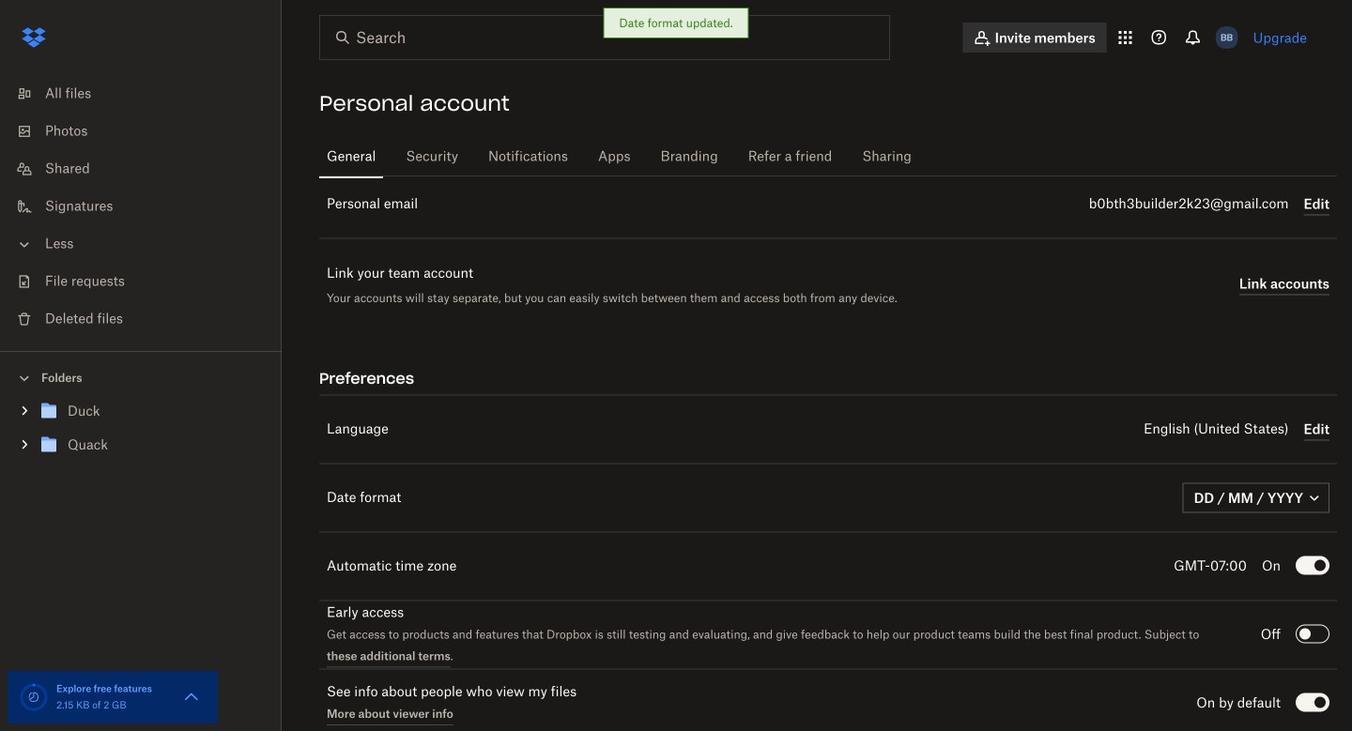 Task type: vqa. For each thing, say whether or not it's contained in the screenshot.
Upload for Upload files and folders to edit, share, sign, and more.
no



Task type: describe. For each thing, give the bounding box(es) containing it.
quota usage image
[[19, 683, 49, 713]]

less image
[[15, 235, 34, 254]]

quota usage progress bar
[[19, 683, 49, 713]]

Search text field
[[356, 26, 851, 49]]



Task type: locate. For each thing, give the bounding box(es) containing it.
list
[[0, 64, 282, 351]]

tab list
[[319, 132, 1338, 179]]

group
[[0, 391, 282, 477]]

dropbox image
[[15, 19, 53, 56]]



